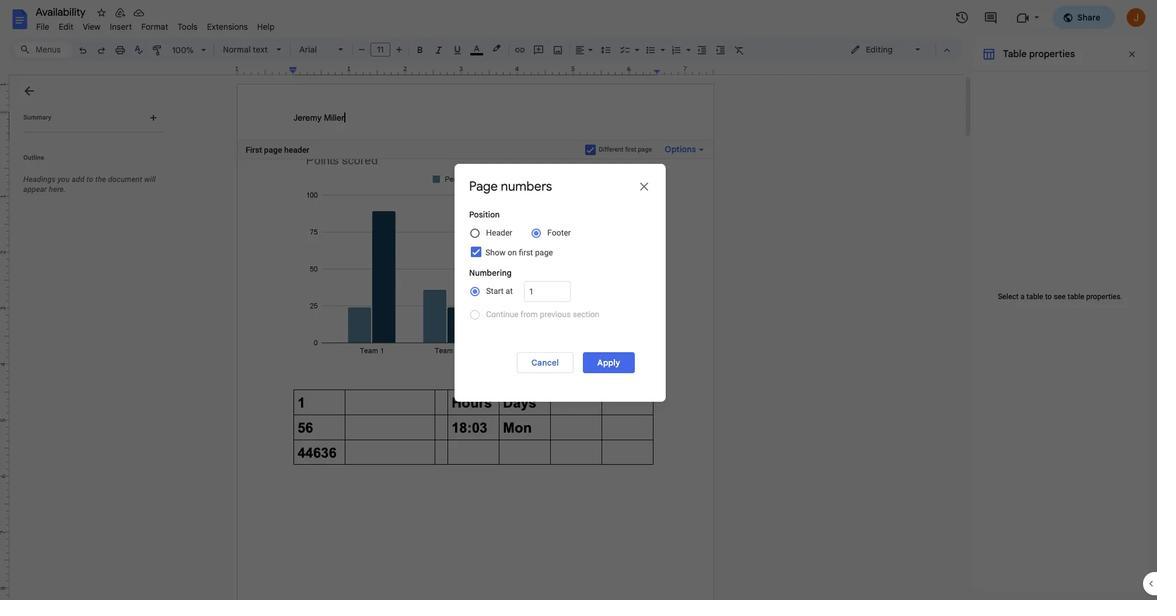 Task type: vqa. For each thing, say whether or not it's contained in the screenshot.
First page header
yes



Task type: locate. For each thing, give the bounding box(es) containing it.
see
[[1054, 293, 1066, 301]]

page numbers heading
[[469, 179, 552, 194]]

menu bar
[[32, 15, 279, 34]]

1 vertical spatial first
[[519, 248, 533, 257]]

page numbers dialog
[[455, 164, 666, 402]]

right margin image
[[654, 66, 713, 75]]

1 horizontal spatial first
[[625, 146, 637, 154]]

table properties
[[1003, 48, 1075, 60]]

on
[[508, 248, 517, 257]]

page right the different
[[638, 146, 652, 154]]

Rename text field
[[32, 5, 92, 19]]

Continue from previous section radio
[[469, 307, 604, 322]]

Different first page checkbox
[[586, 144, 596, 155]]

properties.
[[1087, 293, 1123, 301]]

select a table to see table properties. element
[[991, 293, 1131, 301]]

first right the different
[[625, 146, 637, 154]]

table
[[1027, 293, 1044, 301], [1068, 293, 1085, 301]]

first
[[625, 146, 637, 154], [519, 248, 533, 257]]

page inside page numbers dialog
[[535, 248, 553, 257]]

to
[[1046, 293, 1052, 301]]

table right "a"
[[1027, 293, 1044, 301]]

2 horizontal spatial page
[[638, 146, 652, 154]]

previous
[[540, 310, 571, 319]]

1 horizontal spatial page
[[535, 248, 553, 257]]

cancel button
[[517, 353, 574, 374]]

numbers
[[501, 179, 552, 194]]

0 vertical spatial first
[[625, 146, 637, 154]]

apply button
[[583, 353, 635, 374]]

menu bar banner
[[0, 0, 1158, 601]]

menu bar inside menu bar banner
[[32, 15, 279, 34]]

0 horizontal spatial first
[[519, 248, 533, 257]]

Footer radio
[[531, 225, 575, 241]]

apply
[[598, 358, 621, 368]]

continue from previous section
[[486, 310, 600, 319]]

first
[[246, 145, 262, 154]]

0 horizontal spatial table
[[1027, 293, 1044, 301]]

table
[[1003, 48, 1027, 60]]

start at
[[486, 287, 513, 296]]

table right see
[[1068, 293, 1085, 301]]

Start at text field
[[524, 281, 571, 302]]

page down footer option
[[535, 248, 553, 257]]

Header radio
[[469, 225, 517, 241]]

first page header
[[246, 145, 309, 154]]

1 horizontal spatial table
[[1068, 293, 1085, 301]]

Show on first page checkbox
[[471, 247, 482, 257]]

page
[[264, 145, 282, 154], [638, 146, 652, 154], [535, 248, 553, 257]]

start
[[486, 287, 504, 296]]

first right "on"
[[519, 248, 533, 257]]

page right first
[[264, 145, 282, 154]]

a
[[1021, 293, 1025, 301]]



Task type: describe. For each thing, give the bounding box(es) containing it.
close image
[[637, 180, 651, 194]]

Start at radio
[[469, 284, 517, 299]]

section
[[573, 310, 600, 319]]

Star checkbox
[[93, 5, 110, 21]]

properties
[[1030, 48, 1075, 60]]

show
[[486, 248, 506, 257]]

select
[[998, 293, 1019, 301]]

2 table from the left
[[1068, 293, 1085, 301]]

different
[[599, 146, 624, 154]]

header
[[284, 145, 309, 154]]

0 horizontal spatial page
[[264, 145, 282, 154]]

first inside page numbers dialog
[[519, 248, 533, 257]]

page numbers application
[[0, 0, 1158, 601]]

at
[[506, 287, 513, 296]]

left margin image
[[238, 66, 297, 75]]

continue
[[486, 310, 519, 319]]

from
[[521, 310, 538, 319]]

show on first page
[[486, 248, 553, 257]]

select a table to see table properties.
[[998, 293, 1123, 301]]

page
[[469, 179, 498, 194]]

cancel
[[532, 358, 559, 368]]

page numbers
[[469, 179, 552, 194]]

different first page
[[599, 146, 652, 154]]

table properties section
[[973, 38, 1148, 591]]

share. public on the web. anyone on the internet with the link can open image
[[1063, 12, 1073, 22]]

Menus field
[[15, 41, 73, 58]]

main toolbar
[[72, 0, 749, 551]]

footer
[[548, 228, 571, 238]]

position
[[469, 210, 500, 220]]

numbering
[[469, 268, 512, 278]]

1 table from the left
[[1027, 293, 1044, 301]]

header
[[486, 228, 513, 238]]



